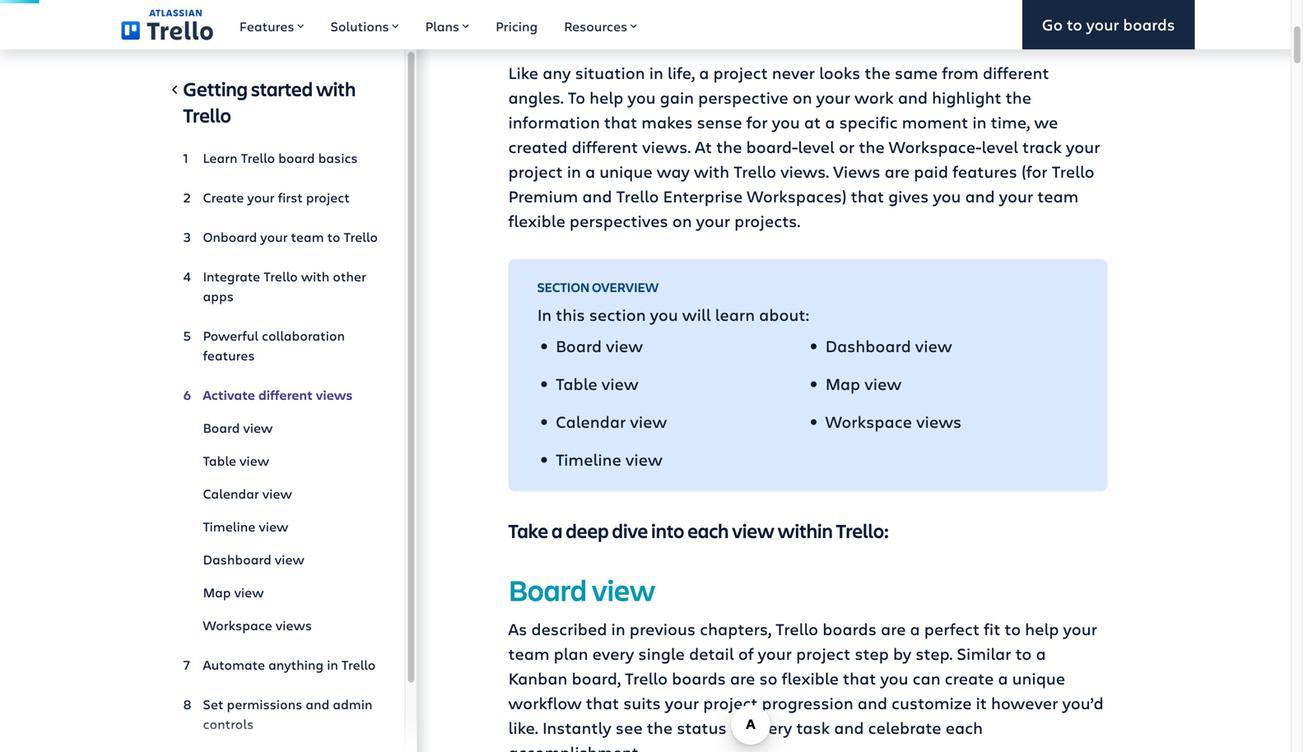 Task type: describe. For each thing, give the bounding box(es) containing it.
sense
[[697, 111, 742, 133]]

0 horizontal spatial each
[[688, 518, 729, 544]]

in right anything on the bottom left of the page
[[327, 656, 338, 674]]

features inside like any situation in life, a project never looks the same from different angles. to help you gain perspective on your work and highlight the information that makes sense for you at a specific moment in time, we created different views. at the board-level or the workspace-level track your project in a unique way with trello views. views are paid features (for trello premium and trello enterprise workspaces) that gives you and your team flexible perspectives on your projects.
[[952, 160, 1017, 182]]

in down highlight
[[972, 111, 987, 133]]

board inside board view as described in previous chapters, trello boards are a perfect fit to help your team plan every single detail of your project step by step. similar to a kanban board, trello boards are so flexible that you can create a unique workflow that suits your project progression and customize it however you'd like. instantly see the status of every task and celebrate each accomplishment.
[[508, 570, 587, 610]]

2 level from the left
[[982, 135, 1018, 158]]

and up perspectives
[[582, 185, 612, 207]]

create
[[945, 667, 994, 689]]

dive
[[612, 518, 648, 544]]

0 vertical spatial table view
[[556, 372, 639, 395]]

flexible inside board view as described in previous chapters, trello boards are a perfect fit to help your team plan every single detail of your project step by step. similar to a kanban board, trello boards are so flexible that you can create a unique workflow that suits your project progression and customize it however you'd like. instantly see the status of every task and celebrate each accomplishment.
[[782, 667, 839, 689]]

1 horizontal spatial workspace views
[[825, 410, 962, 433]]

learn
[[715, 303, 755, 326]]

board view link
[[183, 412, 378, 445]]

premium
[[508, 185, 578, 207]]

1 vertical spatial views.
[[780, 160, 829, 182]]

enterprise
[[663, 185, 743, 207]]

0 horizontal spatial boards
[[672, 667, 726, 689]]

features
[[239, 17, 294, 35]]

a up perspectives
[[585, 160, 595, 182]]

0 horizontal spatial different
[[258, 386, 313, 404]]

unique inside like any situation in life, a project never looks the same from different angles. to help you gain perspective on your work and highlight the information that makes sense for you at a specific moment in time, we created different views. at the board-level or the workspace-level track your project in a unique way with trello views. views are paid features (for trello premium and trello enterprise workspaces) that gives you and your team flexible perspectives on your projects.
[[599, 160, 653, 182]]

views
[[833, 160, 880, 182]]

automate anything in trello
[[203, 656, 376, 674]]

0 vertical spatial boards
[[1123, 14, 1175, 35]]

learn trello board basics
[[203, 149, 358, 167]]

automate
[[203, 656, 265, 674]]

single
[[638, 642, 685, 665]]

progression
[[762, 692, 853, 714]]

that down step
[[843, 667, 876, 689]]

trello down the board-
[[734, 160, 776, 182]]

learn trello board basics link
[[183, 142, 378, 175]]

plan
[[554, 642, 588, 665]]

your up status
[[665, 692, 699, 714]]

workspace-
[[889, 135, 982, 158]]

time,
[[991, 111, 1030, 133]]

activate different views
[[203, 386, 353, 404]]

1 horizontal spatial dashboard
[[825, 335, 911, 357]]

controls
[[203, 715, 254, 733]]

to inside go to your boards link
[[1067, 14, 1082, 35]]

page progress progress bar
[[0, 0, 39, 3]]

way
[[657, 160, 690, 182]]

kanban
[[508, 667, 567, 689]]

as
[[508, 618, 527, 640]]

never
[[772, 61, 815, 84]]

0 vertical spatial table
[[556, 372, 597, 395]]

project up perspective
[[713, 61, 768, 84]]

go to your boards link
[[1022, 0, 1195, 49]]

1 horizontal spatial calendar
[[556, 410, 626, 433]]

a right at
[[825, 111, 835, 133]]

life,
[[668, 61, 695, 84]]

perspective
[[698, 86, 788, 108]]

a right take
[[552, 518, 563, 544]]

accomplishment.
[[508, 741, 642, 752]]

perfect
[[924, 618, 980, 640]]

are inside like any situation in life, a project never looks the same from different angles. to help you gain perspective on your work and highlight the information that makes sense for you at a specific moment in time, we created different views. at the board-level or the workspace-level track your project in a unique way with trello views. views are paid features (for trello premium and trello enterprise workspaces) that gives you and your team flexible perspectives on your projects.
[[885, 160, 910, 182]]

from
[[942, 61, 979, 84]]

section
[[537, 279, 590, 296]]

board-
[[746, 135, 798, 158]]

0 vertical spatial calendar view
[[556, 410, 667, 433]]

map view link
[[183, 576, 378, 609]]

permissions
[[227, 696, 302, 713]]

1 vertical spatial of
[[731, 717, 746, 739]]

1 horizontal spatial timeline
[[556, 448, 621, 470]]

the up time,
[[1006, 86, 1031, 108]]

you down paid
[[933, 185, 961, 207]]

with for integrate trello with other apps
[[301, 268, 329, 285]]

deep
[[566, 518, 609, 544]]

learn
[[203, 149, 238, 167]]

status
[[677, 717, 727, 739]]

timeline view link
[[183, 510, 378, 543]]

section
[[589, 303, 646, 326]]

workspaces)
[[747, 185, 847, 207]]

board view as described in previous chapters, trello boards are a perfect fit to help your team plan every single detail of your project step by step. similar to a kanban board, trello boards are so flexible that you can create a unique workflow that suits your project progression and customize it however you'd like. instantly see the status of every task and celebrate each accomplishment.
[[508, 570, 1104, 752]]

2 vertical spatial views
[[276, 617, 312, 634]]

workspace views link
[[183, 609, 378, 642]]

like
[[508, 61, 538, 84]]

create your first project
[[203, 189, 350, 206]]

first
[[278, 189, 303, 206]]

to
[[568, 86, 585, 108]]

resources button
[[551, 0, 650, 49]]

0 horizontal spatial board view
[[203, 419, 273, 437]]

0 horizontal spatial table view
[[203, 452, 269, 470]]

0 horizontal spatial calendar view
[[203, 485, 292, 503]]

project up status
[[703, 692, 758, 714]]

integrate
[[203, 268, 260, 285]]

and up celebrate in the bottom right of the page
[[858, 692, 887, 714]]

go
[[1042, 14, 1063, 35]]

instantly
[[542, 717, 611, 739]]

1 vertical spatial on
[[672, 209, 692, 232]]

within
[[778, 518, 833, 544]]

you'd
[[1062, 692, 1104, 714]]

team inside board view as described in previous chapters, trello boards are a perfect fit to help your team plan every single detail of your project step by step. similar to a kanban board, trello boards are so flexible that you can create a unique workflow that suits your project progression and customize it however you'd like. instantly see the status of every task and celebrate each accomplishment.
[[508, 642, 549, 665]]

0 horizontal spatial views.
[[642, 135, 691, 158]]

0 vertical spatial different
[[983, 61, 1049, 84]]

your down enterprise
[[696, 209, 730, 232]]

powerful collaboration features
[[203, 327, 345, 364]]

you left gain at top
[[628, 86, 656, 108]]

moment
[[902, 111, 968, 133]]

started
[[251, 76, 313, 102]]

described
[[531, 618, 607, 640]]

can
[[913, 667, 941, 689]]

trello right (for
[[1052, 160, 1094, 182]]

makes
[[641, 111, 693, 133]]

section overview in this section you will learn about:
[[537, 279, 809, 326]]

solutions button
[[317, 0, 412, 49]]

1 horizontal spatial boards
[[822, 618, 877, 640]]

trello up admin
[[341, 656, 376, 674]]

trello up so
[[776, 618, 818, 640]]

1 vertical spatial dashboard
[[203, 551, 271, 568]]

previous
[[630, 618, 696, 640]]

flexible inside like any situation in life, a project never looks the same from different angles. to help you gain perspective on your work and highlight the information that makes sense for you at a specific moment in time, we created different views. at the board-level or the workspace-level track your project in a unique way with trello views. views are paid features (for trello premium and trello enterprise workspaces) that gives you and your team flexible perspectives on your projects.
[[508, 209, 565, 232]]

powerful
[[203, 327, 258, 344]]

this
[[556, 303, 585, 326]]

1 horizontal spatial workspace
[[825, 410, 912, 433]]

overview
[[592, 279, 659, 296]]

trello inside integrate trello with other apps
[[264, 268, 298, 285]]

apps
[[203, 287, 234, 305]]

trello up perspectives
[[616, 185, 659, 207]]

integrate trello with other apps
[[203, 268, 366, 305]]

for
[[746, 111, 768, 133]]

with for getting started with trello
[[316, 76, 356, 102]]

0 vertical spatial every
[[592, 642, 634, 665]]

plans
[[425, 17, 459, 35]]

your right "track"
[[1066, 135, 1100, 158]]

we
[[1034, 111, 1058, 133]]

create
[[203, 189, 244, 206]]

like.
[[508, 717, 538, 739]]

detail
[[689, 642, 734, 665]]

in up premium
[[567, 160, 581, 182]]

you left at
[[772, 111, 800, 133]]

0 horizontal spatial dashboard view
[[203, 551, 304, 568]]

basics
[[318, 149, 358, 167]]

1 horizontal spatial every
[[750, 717, 792, 739]]

your down create your first project
[[260, 228, 288, 246]]

the up "work"
[[865, 61, 891, 84]]

and down workspace-
[[965, 185, 995, 207]]

your left first
[[247, 189, 275, 206]]

0 vertical spatial map
[[825, 372, 860, 395]]

suits
[[623, 692, 661, 714]]

each inside board view as described in previous chapters, trello boards are a perfect fit to help your team plan every single detail of your project step by step. similar to a kanban board, trello boards are so flexible that you can create a unique workflow that suits your project progression and customize it however you'd like. instantly see the status of every task and celebrate each accomplishment.
[[945, 717, 983, 739]]

getting
[[183, 76, 248, 102]]

the right at
[[716, 135, 742, 158]]



Task type: vqa. For each thing, say whether or not it's contained in the screenshot.
the step
yes



Task type: locate. For each thing, give the bounding box(es) containing it.
each
[[688, 518, 729, 544], [945, 717, 983, 739]]

that down board, at the bottom left of the page
[[586, 692, 619, 714]]

0 horizontal spatial table
[[203, 452, 236, 470]]

1 horizontal spatial help
[[1025, 618, 1059, 640]]

0 vertical spatial features
[[952, 160, 1017, 182]]

every
[[592, 642, 634, 665], [750, 717, 792, 739]]

1 vertical spatial team
[[291, 228, 324, 246]]

2 vertical spatial board
[[508, 570, 587, 610]]

0 vertical spatial views
[[316, 386, 353, 404]]

1 vertical spatial with
[[694, 160, 729, 182]]

1 vertical spatial calendar
[[203, 485, 259, 503]]

board view
[[556, 335, 643, 357], [203, 419, 273, 437]]

table view down the board view link
[[203, 452, 269, 470]]

0 horizontal spatial level
[[798, 135, 835, 158]]

your
[[1086, 14, 1119, 35], [816, 86, 850, 108], [1066, 135, 1100, 158], [999, 185, 1033, 207], [247, 189, 275, 206], [696, 209, 730, 232], [260, 228, 288, 246], [1063, 618, 1097, 640], [758, 642, 792, 665], [665, 692, 699, 714]]

0 vertical spatial map view
[[825, 372, 902, 395]]

2 horizontal spatial boards
[[1123, 14, 1175, 35]]

0 vertical spatial views.
[[642, 135, 691, 158]]

0 horizontal spatial help
[[589, 86, 623, 108]]

board,
[[572, 667, 621, 689]]

1 vertical spatial boards
[[822, 618, 877, 640]]

0 horizontal spatial views
[[276, 617, 312, 634]]

the down the specific
[[859, 135, 885, 158]]

that left the makes
[[604, 111, 637, 133]]

gain
[[660, 86, 694, 108]]

of down chapters,
[[738, 642, 754, 665]]

workflow
[[508, 692, 582, 714]]

2 horizontal spatial views
[[916, 410, 962, 433]]

pricing link
[[482, 0, 551, 49]]

1 horizontal spatial calendar view
[[556, 410, 667, 433]]

0 horizontal spatial timeline
[[203, 518, 255, 535]]

gives
[[888, 185, 929, 207]]

about:
[[759, 303, 809, 326]]

0 horizontal spatial calendar
[[203, 485, 259, 503]]

specific
[[839, 111, 898, 133]]

timeline up deep
[[556, 448, 621, 470]]

go to your boards
[[1042, 14, 1175, 35]]

0 vertical spatial timeline view
[[556, 448, 663, 470]]

0 vertical spatial board
[[556, 335, 602, 357]]

0 horizontal spatial every
[[592, 642, 634, 665]]

2 horizontal spatial different
[[983, 61, 1049, 84]]

board
[[556, 335, 602, 357], [203, 419, 240, 437], [508, 570, 587, 610]]

1 vertical spatial are
[[881, 618, 906, 640]]

1 horizontal spatial flexible
[[782, 667, 839, 689]]

unique inside board view as described in previous chapters, trello boards are a perfect fit to help your team plan every single detail of your project step by step. similar to a kanban board, trello boards are so flexible that you can create a unique workflow that suits your project progression and customize it however you'd like. instantly see the status of every task and celebrate each accomplishment.
[[1012, 667, 1065, 689]]

to right go
[[1067, 14, 1082, 35]]

different down information
[[572, 135, 638, 158]]

unique
[[599, 160, 653, 182], [1012, 667, 1065, 689]]

your up so
[[758, 642, 792, 665]]

features button
[[226, 0, 317, 49]]

dashboard view link
[[183, 543, 378, 576]]

0 vertical spatial workspace
[[825, 410, 912, 433]]

0 vertical spatial of
[[738, 642, 754, 665]]

0 horizontal spatial flexible
[[508, 209, 565, 232]]

view
[[606, 335, 643, 357], [915, 335, 952, 357], [602, 372, 639, 395], [865, 372, 902, 395], [630, 410, 667, 433], [243, 419, 273, 437], [626, 448, 663, 470], [240, 452, 269, 470], [262, 485, 292, 503], [259, 518, 288, 535], [732, 518, 774, 544], [275, 551, 304, 568], [592, 570, 655, 610], [234, 584, 264, 601]]

features left (for
[[952, 160, 1017, 182]]

angles.
[[508, 86, 564, 108]]

1 vertical spatial board
[[203, 419, 240, 437]]

0 horizontal spatial map view
[[203, 584, 264, 601]]

same
[[895, 61, 938, 84]]

in inside board view as described in previous chapters, trello boards are a perfect fit to help your team plan every single detail of your project step by step. similar to a kanban board, trello boards are so flexible that you can create a unique workflow that suits your project progression and customize it however you'd like. instantly see the status of every task and celebrate each accomplishment.
[[611, 618, 625, 640]]

admin
[[333, 696, 372, 713]]

will
[[682, 303, 711, 326]]

to inside onboard your team to trello link
[[327, 228, 340, 246]]

2 vertical spatial different
[[258, 386, 313, 404]]

to
[[1067, 14, 1082, 35], [327, 228, 340, 246], [1005, 618, 1021, 640], [1015, 642, 1032, 665]]

trello down onboard your team to trello link
[[264, 268, 298, 285]]

activate different views link
[[183, 379, 378, 412]]

situation
[[575, 61, 645, 84]]

1 horizontal spatial dashboard view
[[825, 335, 952, 357]]

into
[[651, 518, 684, 544]]

1 horizontal spatial table view
[[556, 372, 639, 395]]

(for
[[1021, 160, 1048, 182]]

with inside getting started with trello
[[316, 76, 356, 102]]

paid
[[914, 160, 948, 182]]

different up time,
[[983, 61, 1049, 84]]

dashboard view
[[825, 335, 952, 357], [203, 551, 304, 568]]

features down powerful
[[203, 347, 255, 364]]

0 vertical spatial calendar
[[556, 410, 626, 433]]

1 horizontal spatial views
[[316, 386, 353, 404]]

with inside like any situation in life, a project never looks the same from different angles. to help you gain perspective on your work and highlight the information that makes sense for you at a specific moment in time, we created different views. at the board-level or the workspace-level track your project in a unique way with trello views. views are paid features (for trello premium and trello enterprise workspaces) that gives you and your team flexible perspectives on your projects.
[[694, 160, 729, 182]]

with left other
[[301, 268, 329, 285]]

you down by
[[880, 667, 908, 689]]

every left task at the bottom
[[750, 717, 792, 739]]

perspectives
[[570, 209, 668, 232]]

table view down section
[[556, 372, 639, 395]]

other
[[333, 268, 366, 285]]

project right first
[[306, 189, 350, 206]]

a right life,
[[699, 61, 709, 84]]

flexible up progression
[[782, 667, 839, 689]]

celebrate
[[868, 717, 941, 739]]

flexible down premium
[[508, 209, 565, 232]]

unique left way
[[599, 160, 653, 182]]

table down this at the top
[[556, 372, 597, 395]]

step
[[855, 642, 889, 665]]

map inside map view link
[[203, 584, 231, 601]]

are
[[885, 160, 910, 182], [881, 618, 906, 640], [730, 667, 755, 689]]

board view down section
[[556, 335, 643, 357]]

help inside like any situation in life, a project never looks the same from different angles. to help you gain perspective on your work and highlight the information that makes sense for you at a specific moment in time, we created different views. at the board-level or the workspace-level track your project in a unique way with trello views. views are paid features (for trello premium and trello enterprise workspaces) that gives you and your team flexible perspectives on your projects.
[[589, 86, 623, 108]]

1 vertical spatial every
[[750, 717, 792, 739]]

2 vertical spatial with
[[301, 268, 329, 285]]

are left so
[[730, 667, 755, 689]]

0 vertical spatial dashboard view
[[825, 335, 952, 357]]

2 horizontal spatial team
[[1037, 185, 1079, 207]]

project down created
[[508, 160, 563, 182]]

trello
[[183, 102, 231, 128], [241, 149, 275, 167], [734, 160, 776, 182], [1052, 160, 1094, 182], [616, 185, 659, 207], [344, 228, 378, 246], [264, 268, 298, 285], [776, 618, 818, 640], [341, 656, 376, 674], [625, 667, 668, 689]]

1 vertical spatial workspace
[[203, 617, 272, 634]]

trello up other
[[344, 228, 378, 246]]

board down activate
[[203, 419, 240, 437]]

features inside the "powerful collaboration features"
[[203, 347, 255, 364]]

0 vertical spatial flexible
[[508, 209, 565, 232]]

pricing
[[496, 17, 538, 35]]

0 vertical spatial board view
[[556, 335, 643, 357]]

1 horizontal spatial board view
[[556, 335, 643, 357]]

each down "it"
[[945, 717, 983, 739]]

step.
[[916, 642, 953, 665]]

0 vertical spatial help
[[589, 86, 623, 108]]

1 horizontal spatial table
[[556, 372, 597, 395]]

team
[[1037, 185, 1079, 207], [291, 228, 324, 246], [508, 642, 549, 665]]

team inside like any situation in life, a project never looks the same from different angles. to help you gain perspective on your work and highlight the information that makes sense for you at a specific moment in time, we created different views. at the board-level or the workspace-level track your project in a unique way with trello views. views are paid features (for trello premium and trello enterprise workspaces) that gives you and your team flexible perspectives on your projects.
[[1037, 185, 1079, 207]]

at
[[804, 111, 821, 133]]

that down views
[[851, 185, 884, 207]]

0 horizontal spatial map
[[203, 584, 231, 601]]

1 vertical spatial board view
[[203, 419, 273, 437]]

the
[[865, 61, 891, 84], [1006, 86, 1031, 108], [716, 135, 742, 158], [859, 135, 885, 158], [647, 717, 673, 739]]

timeline down calendar view link
[[203, 518, 255, 535]]

features
[[952, 160, 1017, 182], [203, 347, 255, 364]]

1 vertical spatial views
[[916, 410, 962, 433]]

created
[[508, 135, 567, 158]]

you left will
[[650, 303, 678, 326]]

1 horizontal spatial unique
[[1012, 667, 1065, 689]]

1 vertical spatial each
[[945, 717, 983, 739]]

of right status
[[731, 717, 746, 739]]

0 vertical spatial each
[[688, 518, 729, 544]]

0 vertical spatial on
[[792, 86, 812, 108]]

on
[[792, 86, 812, 108], [672, 209, 692, 232]]

0 vertical spatial workspace views
[[825, 410, 962, 433]]

that
[[604, 111, 637, 133], [851, 185, 884, 207], [843, 667, 876, 689], [586, 692, 619, 714]]

each right into
[[688, 518, 729, 544]]

0 horizontal spatial features
[[203, 347, 255, 364]]

like any situation in life, a project never looks the same from different angles. to help you gain perspective on your work and highlight the information that makes sense for you at a specific moment in time, we created different views. at the board-level or the workspace-level track your project in a unique way with trello views. views are paid features (for trello premium and trello enterprise workspaces) that gives you and your team flexible perspectives on your projects.
[[508, 61, 1100, 232]]

and inside set permissions and admin controls
[[306, 696, 329, 713]]

board
[[278, 149, 315, 167]]

1 horizontal spatial map
[[825, 372, 860, 395]]

0 horizontal spatial unique
[[599, 160, 653, 182]]

trello inside getting started with trello
[[183, 102, 231, 128]]

onboard
[[203, 228, 257, 246]]

0 vertical spatial with
[[316, 76, 356, 102]]

help inside board view as described in previous chapters, trello boards are a perfect fit to help your team plan every single detail of your project step by step. similar to a kanban board, trello boards are so flexible that you can create a unique workflow that suits your project progression and customize it however you'd like. instantly see the status of every task and celebrate each accomplishment.
[[1025, 618, 1059, 640]]

different
[[983, 61, 1049, 84], [572, 135, 638, 158], [258, 386, 313, 404]]

project
[[713, 61, 768, 84], [508, 160, 563, 182], [306, 189, 350, 206], [796, 642, 851, 665], [703, 692, 758, 714]]

see
[[616, 717, 643, 739]]

0 vertical spatial team
[[1037, 185, 1079, 207]]

0 vertical spatial are
[[885, 160, 910, 182]]

1 vertical spatial flexible
[[782, 667, 839, 689]]

1 horizontal spatial different
[[572, 135, 638, 158]]

every up board, at the bottom left of the page
[[592, 642, 634, 665]]

at
[[695, 135, 712, 158]]

and right task at the bottom
[[834, 717, 864, 739]]

level down at
[[798, 135, 835, 158]]

powerful collaboration features link
[[183, 319, 378, 372]]

onboard your team to trello link
[[183, 221, 378, 254]]

1 horizontal spatial each
[[945, 717, 983, 739]]

project left step
[[796, 642, 851, 665]]

a up by
[[910, 618, 920, 640]]

on down never
[[792, 86, 812, 108]]

to up other
[[327, 228, 340, 246]]

1 vertical spatial map view
[[203, 584, 264, 601]]

take a deep dive into each view within trello:
[[508, 518, 889, 544]]

1 horizontal spatial views.
[[780, 160, 829, 182]]

different up the board view link
[[258, 386, 313, 404]]

your down (for
[[999, 185, 1033, 207]]

with down at
[[694, 160, 729, 182]]

on down enterprise
[[672, 209, 692, 232]]

in left life,
[[649, 61, 663, 84]]

with right started
[[316, 76, 356, 102]]

by
[[893, 642, 911, 665]]

1 vertical spatial different
[[572, 135, 638, 158]]

help right "fit"
[[1025, 618, 1059, 640]]

board down this at the top
[[556, 335, 602, 357]]

timeline view inside timeline view link
[[203, 518, 288, 535]]

similar
[[957, 642, 1011, 665]]

you inside section overview in this section you will learn about:
[[650, 303, 678, 326]]

board view down activate
[[203, 419, 273, 437]]

timeline
[[556, 448, 621, 470], [203, 518, 255, 535]]

getting started with trello
[[183, 76, 356, 128]]

trello down getting on the left
[[183, 102, 231, 128]]

atlassian trello image
[[121, 9, 213, 40]]

1 vertical spatial timeline
[[203, 518, 255, 535]]

table view
[[556, 372, 639, 395], [203, 452, 269, 470]]

solutions
[[330, 17, 389, 35]]

or
[[839, 135, 855, 158]]

onboard your team to trello
[[203, 228, 378, 246]]

in
[[537, 303, 552, 326]]

1 horizontal spatial map view
[[825, 372, 902, 395]]

table view link
[[183, 445, 378, 477]]

team down (for
[[1037, 185, 1079, 207]]

a down similar
[[998, 667, 1008, 689]]

0 horizontal spatial workspace
[[203, 617, 272, 634]]

you inside board view as described in previous chapters, trello boards are a perfect fit to help your team plan every single detail of your project step by step. similar to a kanban board, trello boards are so flexible that you can create a unique workflow that suits your project progression and customize it however you'd like. instantly see the status of every task and celebrate each accomplishment.
[[880, 667, 908, 689]]

view inside board view as described in previous chapters, trello boards are a perfect fit to help your team plan every single detail of your project step by step. similar to a kanban board, trello boards are so flexible that you can create a unique workflow that suits your project progression and customize it however you'd like. instantly see the status of every task and celebrate each accomplishment.
[[592, 570, 655, 610]]

customize
[[892, 692, 972, 714]]

your right go
[[1086, 14, 1119, 35]]

chapters,
[[700, 618, 771, 640]]

your down looks on the right top
[[816, 86, 850, 108]]

1 horizontal spatial timeline view
[[556, 448, 663, 470]]

looks
[[819, 61, 861, 84]]

0 horizontal spatial timeline view
[[203, 518, 288, 535]]

a up however
[[1036, 642, 1046, 665]]

2 vertical spatial boards
[[672, 667, 726, 689]]

are up gives
[[885, 160, 910, 182]]

with inside integrate trello with other apps
[[301, 268, 329, 285]]

board up described
[[508, 570, 587, 610]]

1 vertical spatial map
[[203, 584, 231, 601]]

integrate trello with other apps link
[[183, 260, 378, 313]]

team down first
[[291, 228, 324, 246]]

track
[[1022, 135, 1062, 158]]

0 horizontal spatial dashboard
[[203, 551, 271, 568]]

1 vertical spatial unique
[[1012, 667, 1065, 689]]

1 level from the left
[[798, 135, 835, 158]]

1 vertical spatial timeline view
[[203, 518, 288, 535]]

1 vertical spatial table
[[203, 452, 236, 470]]

to right similar
[[1015, 642, 1032, 665]]

set permissions and admin controls
[[203, 696, 372, 733]]

trello up suits
[[625, 667, 668, 689]]

views. down the makes
[[642, 135, 691, 158]]

table down activate
[[203, 452, 236, 470]]

timeline view down calendar view link
[[203, 518, 288, 535]]

unique up however
[[1012, 667, 1065, 689]]

1 vertical spatial table view
[[203, 452, 269, 470]]

level down time,
[[982, 135, 1018, 158]]

1 vertical spatial features
[[203, 347, 255, 364]]

0 horizontal spatial team
[[291, 228, 324, 246]]

anything
[[268, 656, 324, 674]]

the inside board view as described in previous chapters, trello boards are a perfect fit to help your team plan every single detail of your project step by step. similar to a kanban board, trello boards are so flexible that you can create a unique workflow that suits your project progression and customize it however you'd like. instantly see the status of every task and celebrate each accomplishment.
[[647, 717, 673, 739]]

workspace views inside the workspace views link
[[203, 617, 312, 634]]

0 vertical spatial dashboard
[[825, 335, 911, 357]]

team up kanban
[[508, 642, 549, 665]]

trello right learn
[[241, 149, 275, 167]]

task
[[796, 717, 830, 739]]

your up you'd
[[1063, 618, 1097, 640]]

0 vertical spatial unique
[[599, 160, 653, 182]]

views. up workspaces)
[[780, 160, 829, 182]]

views.
[[642, 135, 691, 158], [780, 160, 829, 182]]

and down same
[[898, 86, 928, 108]]

the down suits
[[647, 717, 673, 739]]

1 horizontal spatial on
[[792, 86, 812, 108]]

and left admin
[[306, 696, 329, 713]]

2 vertical spatial are
[[730, 667, 755, 689]]

in left previous
[[611, 618, 625, 640]]

0 vertical spatial timeline
[[556, 448, 621, 470]]

to right "fit"
[[1005, 618, 1021, 640]]

are up by
[[881, 618, 906, 640]]



